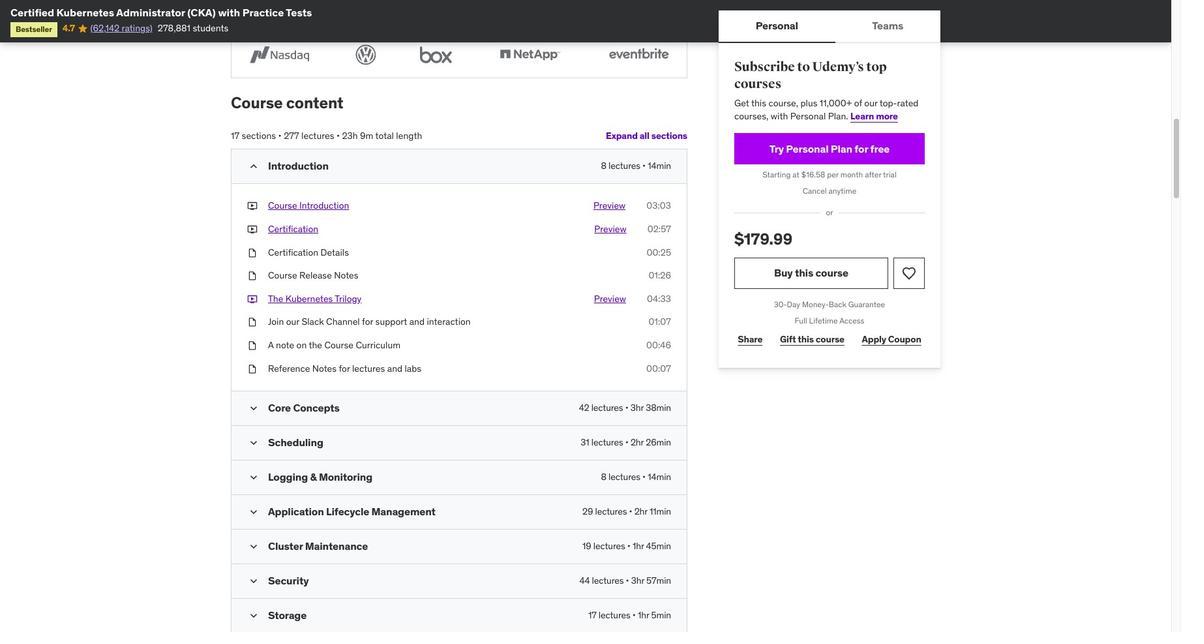 Task type: describe. For each thing, give the bounding box(es) containing it.
31 lectures • 2hr 26min
[[581, 437, 671, 448]]

certification for certification details
[[268, 246, 318, 258]]

gift this course link
[[777, 326, 848, 353]]

starting
[[763, 170, 791, 180]]

our inside get this course, plus 11,000+ of our top-rated courses, with personal plan.
[[865, 97, 878, 109]]

learn for get this course, plus 11,000+ of our top-rated courses, with personal plan.
[[851, 110, 874, 122]]

preview for 02:57
[[595, 223, 627, 235]]

anytime
[[829, 186, 857, 196]]

4.7
[[62, 22, 75, 34]]

certification for certification
[[268, 223, 318, 235]]

small image for application lifecycle management
[[247, 506, 260, 519]]

03:03
[[647, 200, 671, 212]]

after
[[865, 170, 882, 180]]

course release notes
[[268, 270, 359, 281]]

for down a note on the course curriculum
[[339, 362, 350, 374]]

length
[[396, 130, 422, 141]]

14min for logging & monitoring
[[648, 471, 671, 483]]

administrator
[[116, 6, 185, 19]]

this for gift
[[798, 333, 814, 345]]

00:25
[[647, 246, 671, 258]]

0 horizontal spatial of
[[417, 1, 425, 13]]

collection
[[375, 1, 415, 13]]

course for buy this course
[[816, 266, 849, 279]]

money-
[[802, 299, 829, 309]]

core
[[268, 401, 291, 414]]

try
[[770, 142, 784, 155]]

lectures for storage
[[599, 609, 631, 621]]

00:46
[[646, 339, 671, 351]]

udemy's
[[813, 59, 864, 75]]

on
[[297, 339, 307, 351]]

guarantee
[[849, 299, 885, 309]]

personal button
[[719, 10, 835, 42]]

lectures for cluster maintenance
[[594, 540, 625, 552]]

all
[[640, 130, 650, 142]]

• for logging & monitoring
[[643, 471, 646, 483]]

17 lectures • 1hr 5min
[[588, 609, 671, 621]]

preview for 03:03
[[594, 200, 626, 212]]

expand all sections button
[[606, 123, 688, 149]]

a
[[268, 339, 274, 351]]

this course was selected for our collection of top-rated courses trusted by businesses worldwide.
[[242, 1, 637, 13]]

0 horizontal spatial courses
[[468, 1, 500, 13]]

teams
[[872, 19, 904, 32]]

30-day money-back guarantee full lifetime access
[[774, 299, 885, 325]]

0 vertical spatial notes
[[334, 270, 359, 281]]

apply
[[862, 333, 887, 345]]

try personal plan for free link
[[735, 133, 925, 165]]

lectures for core concepts
[[592, 402, 623, 414]]

small image for storage
[[247, 609, 260, 622]]

curriculum
[[356, 339, 401, 351]]

introduction inside button
[[299, 200, 349, 212]]

month
[[841, 170, 863, 180]]

box image
[[414, 42, 458, 67]]

was
[[291, 1, 307, 13]]

xsmall image for join our slack channel for support and interaction
[[247, 316, 258, 329]]

personal inside get this course, plus 11,000+ of our top-rated courses, with personal plan.
[[791, 110, 826, 122]]

ratings)
[[122, 22, 152, 34]]

0 horizontal spatial top-
[[427, 1, 444, 13]]

course introduction
[[268, 200, 349, 212]]

this for buy
[[795, 266, 814, 279]]

full
[[795, 316, 807, 325]]

learn for this course was selected for our collection of top-rated courses trusted by businesses worldwide.
[[639, 1, 662, 13]]

logging
[[268, 470, 308, 484]]

this for get
[[752, 97, 767, 109]]

cluster maintenance
[[268, 540, 368, 553]]

31
[[581, 437, 590, 448]]

11,000+
[[820, 97, 852, 109]]

release
[[299, 270, 332, 281]]

• left 23h 9m at the left of page
[[337, 130, 340, 141]]

2 vertical spatial personal
[[786, 142, 829, 155]]

278,881
[[158, 22, 191, 34]]

278,881 students
[[158, 22, 229, 34]]

learn more for rated
[[851, 110, 898, 122]]

monitoring
[[319, 470, 373, 484]]

buy
[[774, 266, 793, 279]]

scheduling
[[268, 436, 323, 449]]

xsmall image for certification details
[[247, 246, 258, 259]]

gift
[[780, 333, 796, 345]]

14min for introduction
[[648, 160, 671, 172]]

small image for cluster maintenance
[[247, 540, 260, 553]]

with inside get this course, plus 11,000+ of our top-rated courses, with personal plan.
[[771, 110, 788, 122]]

42
[[579, 402, 589, 414]]

0 vertical spatial rated
[[444, 1, 466, 13]]

apply coupon button
[[859, 326, 925, 353]]

277
[[284, 130, 299, 141]]

2hr for scheduling
[[631, 437, 644, 448]]

1hr for storage
[[638, 609, 649, 621]]

23h 9m
[[342, 130, 373, 141]]

tests
[[286, 6, 312, 19]]

businesses
[[545, 1, 591, 13]]

personal inside button
[[756, 19, 798, 32]]

to
[[797, 59, 810, 75]]

lectures right 277
[[301, 130, 334, 141]]

xsmall image
[[247, 200, 258, 213]]

(cka)
[[187, 6, 216, 19]]

for left support
[[362, 316, 373, 328]]

certification button
[[268, 223, 318, 236]]

xsmall image for a note on the course curriculum
[[247, 339, 258, 352]]

interaction
[[427, 316, 471, 328]]

free
[[871, 142, 890, 155]]

nasdaq image
[[242, 42, 317, 67]]

cluster
[[268, 540, 303, 553]]

try personal plan for free
[[770, 142, 890, 155]]

learn more link for top-
[[242, 1, 662, 25]]

maintenance
[[305, 540, 368, 553]]

kubernetes for trilogy
[[286, 293, 333, 305]]

course introduction button
[[268, 200, 349, 213]]

• for scheduling
[[625, 437, 629, 448]]

xsmall image for course release notes
[[247, 270, 258, 282]]

by
[[534, 1, 543, 13]]

buy this course button
[[735, 258, 889, 289]]

0 vertical spatial introduction
[[268, 159, 329, 172]]

gift this course
[[780, 333, 845, 345]]

19
[[583, 540, 592, 552]]

buy this course
[[774, 266, 849, 279]]

0 vertical spatial course
[[261, 1, 289, 13]]

storage
[[268, 609, 307, 622]]

&
[[310, 470, 317, 484]]

course,
[[769, 97, 799, 109]]

practice
[[243, 6, 284, 19]]

share
[[738, 333, 763, 345]]

(62,142
[[90, 22, 120, 34]]



Task type: locate. For each thing, give the bounding box(es) containing it.
labs
[[405, 362, 422, 374]]

wishlist image
[[902, 265, 917, 281]]

lectures for security
[[592, 575, 624, 587]]

security
[[268, 574, 309, 587]]

reference
[[268, 362, 310, 374]]

0 vertical spatial 3hr
[[631, 402, 644, 414]]

small image left storage
[[247, 609, 260, 622]]

sections right all
[[652, 130, 688, 142]]

1hr left 45min
[[633, 540, 644, 552]]

42 lectures • 3hr 38min
[[579, 402, 671, 414]]

note
[[276, 339, 294, 351]]

1hr left 5min
[[638, 609, 649, 621]]

0 vertical spatial 2hr
[[631, 437, 644, 448]]

• for core concepts
[[625, 402, 629, 414]]

small image left 'application'
[[247, 506, 260, 519]]

the kubernetes trilogy
[[268, 293, 362, 305]]

1 vertical spatial and
[[387, 362, 403, 374]]

course for course release notes
[[268, 270, 297, 281]]

0 horizontal spatial and
[[387, 362, 403, 374]]

learn
[[639, 1, 662, 13], [851, 110, 874, 122]]

learn more up free
[[851, 110, 898, 122]]

0 horizontal spatial 17
[[231, 130, 240, 141]]

trial
[[883, 170, 897, 180]]

8 lectures • 14min
[[601, 160, 671, 172], [601, 471, 671, 483]]

2 certification from the top
[[268, 246, 318, 258]]

preview left 04:33
[[594, 293, 626, 305]]

rated inside get this course, plus 11,000+ of our top-rated courses, with personal plan.
[[897, 97, 919, 109]]

learn more up box image
[[242, 1, 662, 25]]

0 horizontal spatial kubernetes
[[56, 6, 114, 19]]

1 vertical spatial top-
[[880, 97, 897, 109]]

learn inside learn more
[[639, 1, 662, 13]]

per
[[827, 170, 839, 180]]

course
[[231, 92, 283, 113], [268, 200, 297, 212], [268, 270, 297, 281], [325, 339, 354, 351]]

small image for scheduling
[[247, 437, 260, 450]]

certified
[[10, 6, 54, 19]]

2 horizontal spatial our
[[865, 97, 878, 109]]

0 vertical spatial preview
[[594, 200, 626, 212]]

3hr for core concepts
[[631, 402, 644, 414]]

kubernetes up slack
[[286, 293, 333, 305]]

0 vertical spatial learn
[[639, 1, 662, 13]]

join our slack channel for support and interaction
[[268, 316, 471, 328]]

5min
[[651, 609, 671, 621]]

course left was
[[261, 1, 289, 13]]

netapp image
[[492, 42, 567, 67]]

small image for security
[[247, 575, 260, 588]]

kubernetes for administrator
[[56, 6, 114, 19]]

1 horizontal spatial our
[[359, 1, 373, 13]]

1 horizontal spatial of
[[855, 97, 862, 109]]

0 vertical spatial this
[[752, 97, 767, 109]]

xsmall image
[[247, 223, 258, 236], [247, 246, 258, 259], [247, 270, 258, 282], [247, 293, 258, 306], [247, 316, 258, 329], [247, 339, 258, 352], [247, 362, 258, 375]]

1 horizontal spatial courses
[[735, 75, 782, 92]]

course inside button
[[816, 266, 849, 279]]

sections inside dropdown button
[[652, 130, 688, 142]]

learn right "worldwide."
[[639, 1, 662, 13]]

small image left core
[[247, 402, 260, 415]]

14min up 11min
[[648, 471, 671, 483]]

volkswagen image
[[351, 42, 380, 67]]

0 vertical spatial more
[[242, 14, 263, 25]]

30-
[[774, 299, 787, 309]]

44
[[580, 575, 590, 587]]

2hr left 11min
[[635, 506, 648, 517]]

day
[[787, 299, 801, 309]]

kubernetes
[[56, 6, 114, 19], [286, 293, 333, 305]]

learn right plan.
[[851, 110, 874, 122]]

or
[[826, 208, 833, 217]]

course for course content
[[231, 92, 283, 113]]

subscribe to udemy's top courses
[[735, 59, 887, 92]]

1 8 from the top
[[601, 160, 607, 172]]

lectures for application lifecycle management
[[595, 506, 627, 517]]

1 vertical spatial 1hr
[[638, 609, 649, 621]]

courses left trusted
[[468, 1, 500, 13]]

course up back
[[816, 266, 849, 279]]

lectures right 44
[[592, 575, 624, 587]]

get this course, plus 11,000+ of our top-rated courses, with personal plan.
[[735, 97, 919, 122]]

8 lectures • 14min up the 29 lectures • 2hr 11min
[[601, 471, 671, 483]]

and right support
[[409, 316, 425, 328]]

introduction
[[268, 159, 329, 172], [299, 200, 349, 212]]

personal
[[756, 19, 798, 32], [791, 110, 826, 122], [786, 142, 829, 155]]

certification down certification button on the left of the page
[[268, 246, 318, 258]]

17 for 17 sections • 277 lectures • 23h 9m total length
[[231, 130, 240, 141]]

• for application lifecycle management
[[629, 506, 632, 517]]

2 sections from the left
[[652, 130, 688, 142]]

• left 45min
[[628, 540, 631, 552]]

certification
[[268, 223, 318, 235], [268, 246, 318, 258]]

0 horizontal spatial sections
[[242, 130, 276, 141]]

application lifecycle management
[[268, 505, 436, 518]]

notes
[[334, 270, 359, 281], [312, 362, 337, 374]]

0 horizontal spatial more
[[242, 14, 263, 25]]

• left 5min
[[633, 609, 636, 621]]

back
[[829, 299, 847, 309]]

xsmall image for reference notes for lectures and labs
[[247, 362, 258, 375]]

introduction up certification button on the left of the page
[[299, 200, 349, 212]]

0 vertical spatial courses
[[468, 1, 500, 13]]

for left free
[[855, 142, 868, 155]]

course down nasdaq image
[[231, 92, 283, 113]]

top- right collection
[[427, 1, 444, 13]]

2hr left 26min
[[631, 437, 644, 448]]

• for security
[[626, 575, 629, 587]]

kubernetes up 4.7
[[56, 6, 114, 19]]

and left labs
[[387, 362, 403, 374]]

of right collection
[[417, 1, 425, 13]]

17 left 277
[[231, 130, 240, 141]]

1 horizontal spatial and
[[409, 316, 425, 328]]

small image left scheduling
[[247, 437, 260, 450]]

lectures down curriculum
[[352, 362, 385, 374]]

0 vertical spatial 8 lectures • 14min
[[601, 160, 671, 172]]

more for get this course, plus 11,000+ of our top-rated courses, with personal plan.
[[876, 110, 898, 122]]

2 vertical spatial our
[[286, 316, 299, 328]]

certified kubernetes administrator (cka) with practice tests
[[10, 6, 312, 19]]

1 vertical spatial 3hr
[[631, 575, 645, 587]]

lectures down 44 lectures • 3hr 57min on the bottom of the page
[[599, 609, 631, 621]]

1 horizontal spatial learn more link
[[851, 110, 898, 122]]

1 horizontal spatial top-
[[880, 97, 897, 109]]

17 for 17 lectures • 1hr 5min
[[588, 609, 597, 621]]

0 vertical spatial 14min
[[648, 160, 671, 172]]

lectures for introduction
[[609, 160, 641, 172]]

1 horizontal spatial more
[[876, 110, 898, 122]]

04:33
[[647, 293, 671, 305]]

0 horizontal spatial learn more link
[[242, 1, 662, 25]]

17 sections • 277 lectures • 23h 9m total length
[[231, 130, 422, 141]]

certification details
[[268, 246, 349, 258]]

with left this
[[218, 6, 240, 19]]

4 small image from the top
[[247, 506, 260, 519]]

8 lectures • 14min for introduction
[[601, 160, 671, 172]]

2 vertical spatial course
[[816, 333, 845, 345]]

0 vertical spatial with
[[218, 6, 240, 19]]

lectures right 42
[[592, 402, 623, 414]]

this right 'buy'
[[795, 266, 814, 279]]

1 vertical spatial this
[[795, 266, 814, 279]]

19 lectures • 1hr 45min
[[583, 540, 671, 552]]

1 vertical spatial 17
[[588, 609, 597, 621]]

• for introduction
[[643, 160, 646, 172]]

notes down the on the left bottom of page
[[312, 362, 337, 374]]

lectures right 19
[[594, 540, 625, 552]]

01:26
[[649, 270, 671, 281]]

2 small image from the top
[[247, 609, 260, 622]]

3hr left 57min
[[631, 575, 645, 587]]

0 horizontal spatial with
[[218, 6, 240, 19]]

this inside get this course, plus 11,000+ of our top-rated courses, with personal plan.
[[752, 97, 767, 109]]

1 vertical spatial learn more
[[851, 110, 898, 122]]

expand
[[606, 130, 638, 142]]

• down expand all sections dropdown button
[[643, 160, 646, 172]]

0 vertical spatial kubernetes
[[56, 6, 114, 19]]

introduction down 277
[[268, 159, 329, 172]]

1 14min from the top
[[648, 160, 671, 172]]

2 8 lectures • 14min from the top
[[601, 471, 671, 483]]

1 sections from the left
[[242, 130, 276, 141]]

1 vertical spatial with
[[771, 110, 788, 122]]

4 xsmall image from the top
[[247, 293, 258, 306]]

preview left 02:57
[[595, 223, 627, 235]]

lifecycle
[[326, 505, 369, 518]]

preview left the 03:03
[[594, 200, 626, 212]]

1 vertical spatial 2hr
[[635, 506, 648, 517]]

learn more for top-
[[242, 1, 662, 25]]

lectures for scheduling
[[592, 437, 623, 448]]

$16.58
[[802, 170, 826, 180]]

0 vertical spatial personal
[[756, 19, 798, 32]]

1 vertical spatial personal
[[791, 110, 826, 122]]

3hr left 38min
[[631, 402, 644, 414]]

small image for logging & monitoring
[[247, 471, 260, 484]]

5 xsmall image from the top
[[247, 316, 258, 329]]

get
[[735, 97, 750, 109]]

learn more link up free
[[851, 110, 898, 122]]

lectures right the 29
[[595, 506, 627, 517]]

3 small image from the top
[[247, 471, 260, 484]]

course up the
[[268, 270, 297, 281]]

1 vertical spatial course
[[816, 266, 849, 279]]

2 14min from the top
[[648, 471, 671, 483]]

•
[[278, 130, 282, 141], [337, 130, 340, 141], [643, 160, 646, 172], [625, 402, 629, 414], [625, 437, 629, 448], [643, 471, 646, 483], [629, 506, 632, 517], [628, 540, 631, 552], [626, 575, 629, 587], [633, 609, 636, 621]]

small image left cluster on the left of the page
[[247, 540, 260, 553]]

1 vertical spatial 8
[[601, 471, 607, 483]]

a note on the course curriculum
[[268, 339, 401, 351]]

our
[[359, 1, 373, 13], [865, 97, 878, 109], [286, 316, 299, 328]]

coupon
[[888, 333, 922, 345]]

certification down course introduction button
[[268, 223, 318, 235]]

1 8 lectures • 14min from the top
[[601, 160, 671, 172]]

small image
[[247, 160, 260, 173], [247, 609, 260, 622]]

application
[[268, 505, 324, 518]]

our left collection
[[359, 1, 373, 13]]

0 vertical spatial certification
[[268, 223, 318, 235]]

29 lectures • 2hr 11min
[[583, 506, 671, 517]]

1 vertical spatial more
[[876, 110, 898, 122]]

1 horizontal spatial rated
[[897, 97, 919, 109]]

personal down plus
[[791, 110, 826, 122]]

0 vertical spatial our
[[359, 1, 373, 13]]

lectures right 31
[[592, 437, 623, 448]]

learn more link for rated
[[851, 110, 898, 122]]

1 vertical spatial kubernetes
[[286, 293, 333, 305]]

2 vertical spatial preview
[[594, 293, 626, 305]]

6 small image from the top
[[247, 575, 260, 588]]

of right 11,000+
[[855, 97, 862, 109]]

0 vertical spatial 8
[[601, 160, 607, 172]]

our right 11,000+
[[865, 97, 878, 109]]

the
[[309, 339, 322, 351]]

1 small image from the top
[[247, 402, 260, 415]]

0 horizontal spatial rated
[[444, 1, 466, 13]]

plan.
[[828, 110, 849, 122]]

2 vertical spatial this
[[798, 333, 814, 345]]

3hr for security
[[631, 575, 645, 587]]

more up free
[[876, 110, 898, 122]]

more inside learn more
[[242, 14, 263, 25]]

eventbrite image
[[602, 42, 677, 67]]

0 horizontal spatial learn
[[639, 1, 662, 13]]

• left 11min
[[629, 506, 632, 517]]

1 vertical spatial notes
[[312, 362, 337, 374]]

sections
[[242, 130, 276, 141], [652, 130, 688, 142]]

3 xsmall image from the top
[[247, 270, 258, 282]]

11min
[[650, 506, 671, 517]]

1 certification from the top
[[268, 223, 318, 235]]

with down course,
[[771, 110, 788, 122]]

1 horizontal spatial 17
[[588, 609, 597, 621]]

0 vertical spatial learn more
[[242, 1, 662, 25]]

1 vertical spatial 14min
[[648, 471, 671, 483]]

more for this course was selected for our collection of top-rated courses trusted by businesses worldwide.
[[242, 14, 263, 25]]

small image left security
[[247, 575, 260, 588]]

0 vertical spatial and
[[409, 316, 425, 328]]

1 vertical spatial preview
[[595, 223, 627, 235]]

1 vertical spatial introduction
[[299, 200, 349, 212]]

14min down expand all sections dropdown button
[[648, 160, 671, 172]]

0 horizontal spatial our
[[286, 316, 299, 328]]

2 xsmall image from the top
[[247, 246, 258, 259]]

this right gift
[[798, 333, 814, 345]]

sections left 277
[[242, 130, 276, 141]]

core concepts
[[268, 401, 340, 414]]

2hr
[[631, 437, 644, 448], [635, 506, 648, 517]]

• left 277
[[278, 130, 282, 141]]

2 small image from the top
[[247, 437, 260, 450]]

1 horizontal spatial with
[[771, 110, 788, 122]]

1 vertical spatial of
[[855, 97, 862, 109]]

1 small image from the top
[[247, 160, 260, 173]]

0 vertical spatial of
[[417, 1, 425, 13]]

0 vertical spatial top-
[[427, 1, 444, 13]]

our right join
[[286, 316, 299, 328]]

1 vertical spatial learn
[[851, 110, 874, 122]]

0 vertical spatial 17
[[231, 130, 240, 141]]

tab list
[[719, 10, 941, 43]]

course for gift this course
[[816, 333, 845, 345]]

1 horizontal spatial learn
[[851, 110, 874, 122]]

• left 26min
[[625, 437, 629, 448]]

channel
[[326, 316, 360, 328]]

1 vertical spatial 8 lectures • 14min
[[601, 471, 671, 483]]

5 small image from the top
[[247, 540, 260, 553]]

8 for logging & monitoring
[[601, 471, 607, 483]]

2hr for application lifecycle management
[[635, 506, 648, 517]]

management
[[372, 505, 436, 518]]

lectures for logging & monitoring
[[609, 471, 641, 483]]

lectures down 31 lectures • 2hr 26min
[[609, 471, 641, 483]]

with
[[218, 6, 240, 19], [771, 110, 788, 122]]

personal up "$16.58" at the top
[[786, 142, 829, 155]]

details
[[321, 246, 349, 258]]

small image up xsmall image
[[247, 160, 260, 173]]

• left 38min
[[625, 402, 629, 414]]

worldwide.
[[593, 1, 637, 13]]

support
[[376, 316, 407, 328]]

this inside button
[[795, 266, 814, 279]]

1 vertical spatial rated
[[897, 97, 919, 109]]

rated
[[444, 1, 466, 13], [897, 97, 919, 109]]

8 lectures • 14min down all
[[601, 160, 671, 172]]

for right selected
[[346, 1, 357, 13]]

top- down top
[[880, 97, 897, 109]]

0 vertical spatial 1hr
[[633, 540, 644, 552]]

small image for introduction
[[247, 160, 260, 173]]

tab list containing personal
[[719, 10, 941, 43]]

personal up subscribe
[[756, 19, 798, 32]]

total
[[376, 130, 394, 141]]

of inside get this course, plus 11,000+ of our top-rated courses, with personal plan.
[[855, 97, 862, 109]]

course up certification button on the left of the page
[[268, 200, 297, 212]]

1hr for cluster maintenance
[[633, 540, 644, 552]]

course inside button
[[268, 200, 297, 212]]

1 vertical spatial small image
[[247, 609, 260, 622]]

• up the 29 lectures • 2hr 11min
[[643, 471, 646, 483]]

courses inside subscribe to udemy's top courses
[[735, 75, 782, 92]]

1 vertical spatial our
[[865, 97, 878, 109]]

• left 57min
[[626, 575, 629, 587]]

notes up trilogy
[[334, 270, 359, 281]]

17 down 44
[[588, 609, 597, 621]]

learn more link up box image
[[242, 1, 662, 25]]

course right the on the left bottom of page
[[325, 339, 354, 351]]

this up courses, in the top of the page
[[752, 97, 767, 109]]

1 xsmall image from the top
[[247, 223, 258, 236]]

small image
[[247, 402, 260, 415], [247, 437, 260, 450], [247, 471, 260, 484], [247, 506, 260, 519], [247, 540, 260, 553], [247, 575, 260, 588]]

course content
[[231, 92, 344, 113]]

courses down subscribe
[[735, 75, 782, 92]]

1 horizontal spatial kubernetes
[[286, 293, 333, 305]]

small image left logging on the left bottom
[[247, 471, 260, 484]]

44 lectures • 3hr 57min
[[580, 575, 671, 587]]

xsmall image for the kubernetes trilogy
[[247, 293, 258, 306]]

courses
[[468, 1, 500, 13], [735, 75, 782, 92]]

1 vertical spatial learn more link
[[851, 110, 898, 122]]

top- inside get this course, plus 11,000+ of our top-rated courses, with personal plan.
[[880, 97, 897, 109]]

1 vertical spatial certification
[[268, 246, 318, 258]]

7 xsmall image from the top
[[247, 362, 258, 375]]

logging & monitoring
[[268, 470, 373, 484]]

• for storage
[[633, 609, 636, 621]]

6 xsmall image from the top
[[247, 339, 258, 352]]

8 down expand
[[601, 160, 607, 172]]

8 for introduction
[[601, 160, 607, 172]]

1 vertical spatial courses
[[735, 75, 782, 92]]

29
[[583, 506, 593, 517]]

00:07
[[647, 362, 671, 374]]

lectures down expand
[[609, 160, 641, 172]]

2 8 from the top
[[601, 471, 607, 483]]

$179.99
[[735, 229, 793, 249]]

0 horizontal spatial learn more
[[242, 1, 662, 25]]

small image for core concepts
[[247, 402, 260, 415]]

lifetime
[[809, 316, 838, 325]]

1 horizontal spatial learn more
[[851, 110, 898, 122]]

learn more
[[242, 1, 662, 25], [851, 110, 898, 122]]

• for cluster maintenance
[[628, 540, 631, 552]]

1 horizontal spatial sections
[[652, 130, 688, 142]]

preview for 04:33
[[594, 293, 626, 305]]

0 vertical spatial learn more link
[[242, 1, 662, 25]]

teams button
[[835, 10, 941, 42]]

more down this
[[242, 14, 263, 25]]

8 lectures • 14min for logging & monitoring
[[601, 471, 671, 483]]

0 vertical spatial small image
[[247, 160, 260, 173]]

course for course introduction
[[268, 200, 297, 212]]

course down "lifetime"
[[816, 333, 845, 345]]

content
[[286, 92, 344, 113]]

8 down 31 lectures • 2hr 26min
[[601, 471, 607, 483]]



Task type: vqa. For each thing, say whether or not it's contained in the screenshot.
2nd sections from the right
yes



